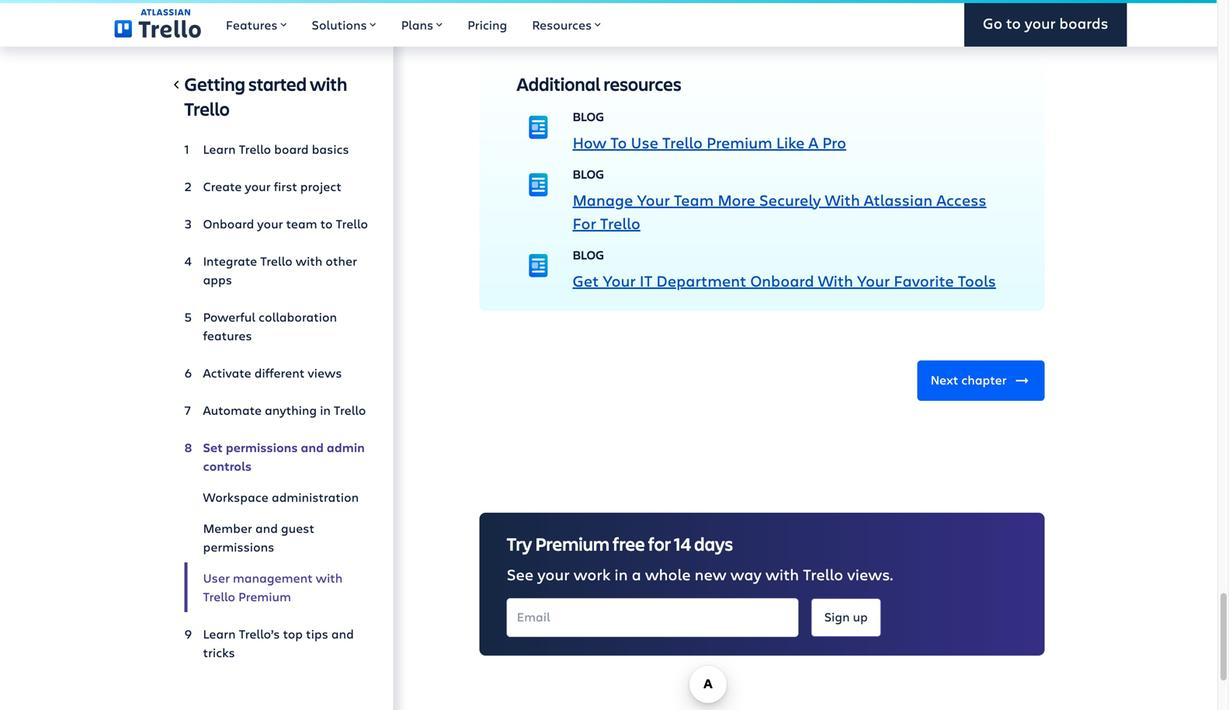 Task type: describe. For each thing, give the bounding box(es) containing it.
manage your team more securely with atlassian access for trello link
[[573, 189, 987, 233]]

for
[[648, 531, 671, 556]]

powerful collaboration features
[[203, 308, 337, 344]]

new
[[695, 563, 727, 584]]

trello up other
[[336, 215, 368, 232]]

project
[[300, 178, 342, 195]]

see
[[507, 563, 534, 584]]

go to your boards
[[983, 13, 1109, 33]]

resources button
[[520, 0, 614, 47]]

atlassian
[[864, 189, 933, 210]]

powerful
[[203, 308, 256, 325]]

learn trello's top tips and tricks link
[[184, 618, 369, 668]]

views.
[[848, 563, 894, 584]]

automate anything in trello
[[203, 402, 366, 418]]

blog for manage
[[573, 166, 605, 182]]

0 horizontal spatial onboard
[[203, 215, 254, 232]]

a
[[632, 563, 642, 584]]

your inside 'link'
[[245, 178, 271, 195]]

team
[[674, 189, 714, 210]]

member
[[203, 520, 252, 536]]

trello inside the 'blog how to use trello premium like a pro'
[[663, 132, 703, 152]]

automate anything in trello link
[[184, 395, 369, 426]]

learn for learn trello board basics
[[203, 141, 236, 157]]

for
[[573, 212, 597, 233]]

trello's
[[239, 625, 280, 642]]

in inside try premium free for 14 days see your work in a whole new way with trello views.
[[615, 563, 628, 584]]

collaboration
[[259, 308, 337, 325]]

blog get your it department onboard with your favorite tools
[[573, 246, 997, 291]]

create your first project
[[203, 178, 342, 195]]

atlassian trello image
[[115, 9, 201, 38]]

features
[[203, 327, 252, 344]]

manage
[[573, 189, 633, 210]]

access
[[937, 189, 987, 210]]

basics
[[312, 141, 349, 157]]

solutions button
[[299, 0, 389, 47]]

board
[[274, 141, 309, 157]]

plans
[[401, 16, 434, 33]]

anything
[[265, 402, 317, 418]]

0 horizontal spatial to
[[321, 215, 333, 232]]

top
[[283, 625, 303, 642]]

apps
[[203, 271, 232, 288]]

user management with trello premium link
[[184, 562, 369, 612]]

with inside try premium free for 14 days see your work in a whole new way with trello views.
[[766, 563, 799, 584]]

learn trello board basics
[[203, 141, 349, 157]]

up
[[853, 608, 868, 625]]

trello up admin
[[334, 402, 366, 418]]

different
[[255, 364, 305, 381]]

next chapter
[[931, 371, 1007, 388]]

user management with trello premium
[[203, 569, 343, 605]]

workspace administration link
[[184, 482, 369, 513]]

started
[[248, 71, 307, 96]]

features
[[226, 16, 278, 33]]

integrate
[[203, 252, 257, 269]]

whole
[[645, 563, 691, 584]]

pricing link
[[455, 0, 520, 47]]

permissions inside set permissions and admin controls
[[226, 439, 298, 456]]

more
[[718, 189, 756, 210]]

your for it
[[603, 270, 636, 291]]

workspace administration
[[203, 489, 359, 505]]

work
[[574, 563, 611, 584]]

2 horizontal spatial your
[[858, 270, 890, 291]]

onboard your team to trello link
[[184, 208, 369, 239]]

trello inside try premium free for 14 days see your work in a whole new way with trello views.
[[803, 563, 844, 584]]

department
[[657, 270, 747, 291]]

learn trello's top tips and tricks
[[203, 625, 354, 661]]

1 horizontal spatial to
[[1007, 13, 1021, 33]]

0 horizontal spatial in
[[320, 402, 331, 418]]

resources
[[604, 71, 682, 96]]

getting started with trello link
[[184, 71, 369, 127]]

features button
[[214, 0, 299, 47]]

with for user management with trello premium
[[316, 569, 343, 586]]

learn trello board basics link
[[184, 134, 369, 165]]

user
[[203, 569, 230, 586]]

go to your boards link
[[965, 0, 1128, 47]]

chapter
[[962, 371, 1007, 388]]

getting
[[184, 71, 245, 96]]

Email email field
[[507, 598, 799, 637]]

it
[[640, 270, 653, 291]]

member and guest permissions link
[[184, 513, 369, 562]]

premium inside user management with trello premium
[[239, 588, 291, 605]]



Task type: locate. For each thing, give the bounding box(es) containing it.
trello
[[184, 96, 230, 121], [663, 132, 703, 152], [239, 141, 271, 157], [600, 212, 641, 233], [336, 215, 368, 232], [260, 252, 293, 269], [334, 402, 366, 418], [803, 563, 844, 584], [203, 588, 235, 605]]

way
[[731, 563, 762, 584]]

sign up button
[[812, 598, 882, 637]]

1 vertical spatial and
[[255, 520, 278, 536]]

onboard inside blog get your it department onboard with your favorite tools
[[751, 270, 815, 291]]

with right started
[[310, 71, 347, 96]]

1 horizontal spatial in
[[615, 563, 628, 584]]

admin
[[327, 439, 365, 456]]

learn for learn trello's top tips and tricks
[[203, 625, 236, 642]]

3 blog from the top
[[573, 246, 605, 263]]

with
[[825, 189, 861, 210], [818, 270, 854, 291]]

with inside blog manage your team more securely with atlassian access for trello
[[825, 189, 861, 210]]

premium down management
[[239, 588, 291, 605]]

tips
[[306, 625, 328, 642]]

premium left like
[[707, 132, 773, 152]]

your for team
[[637, 189, 670, 210]]

days
[[695, 531, 733, 556]]

permissions down "member"
[[203, 538, 274, 555]]

how
[[573, 132, 607, 152]]

blog up how
[[573, 108, 605, 125]]

1 vertical spatial premium
[[535, 531, 610, 556]]

learn up create
[[203, 141, 236, 157]]

securely
[[760, 189, 821, 210]]

trello right the use
[[663, 132, 703, 152]]

your left the boards
[[1025, 13, 1056, 33]]

pro
[[823, 132, 847, 152]]

sign
[[825, 608, 850, 625]]

blog for how
[[573, 108, 605, 125]]

activate different views
[[203, 364, 342, 381]]

onboard up integrate
[[203, 215, 254, 232]]

with for getting started with trello
[[310, 71, 347, 96]]

trello inside "getting started with trello"
[[184, 96, 230, 121]]

your right see
[[538, 563, 570, 584]]

onboard down the manage your team more securely with atlassian access for trello link
[[751, 270, 815, 291]]

tools
[[958, 270, 997, 291]]

member and guest permissions
[[203, 520, 315, 555]]

2 vertical spatial and
[[332, 625, 354, 642]]

create your first project link
[[184, 171, 369, 202]]

next chapter link
[[918, 360, 1045, 401]]

resources
[[532, 16, 592, 33]]

with inside user management with trello premium
[[316, 569, 343, 586]]

trello down 'onboard your team to trello' link
[[260, 252, 293, 269]]

learn inside learn trello's top tips and tricks
[[203, 625, 236, 642]]

trello inside user management with trello premium
[[203, 588, 235, 605]]

your inside try premium free for 14 days see your work in a whole new way with trello views.
[[538, 563, 570, 584]]

use
[[631, 132, 659, 152]]

to
[[611, 132, 627, 152]]

trello up sign
[[803, 563, 844, 584]]

blog inside the 'blog how to use trello premium like a pro'
[[573, 108, 605, 125]]

1 horizontal spatial premium
[[535, 531, 610, 556]]

blog inside blog manage your team more securely with atlassian access for trello
[[573, 166, 605, 182]]

getting started with trello
[[184, 71, 347, 121]]

blog how to use trello premium like a pro
[[573, 108, 847, 152]]

0 horizontal spatial and
[[255, 520, 278, 536]]

premium
[[707, 132, 773, 152], [535, 531, 610, 556], [239, 588, 291, 605]]

0 vertical spatial premium
[[707, 132, 773, 152]]

next
[[931, 371, 959, 388]]

try premium free for 14 days see your work in a whole new way with trello views.
[[507, 531, 894, 584]]

your left "team"
[[257, 215, 283, 232]]

trello inside blog manage your team more securely with atlassian access for trello
[[600, 212, 641, 233]]

workspace
[[203, 489, 269, 505]]

automate
[[203, 402, 262, 418]]

with inside "getting started with trello"
[[310, 71, 347, 96]]

0 vertical spatial permissions
[[226, 439, 298, 456]]

blog up "get" at the top left of the page
[[573, 246, 605, 263]]

permissions inside member and guest permissions
[[203, 538, 274, 555]]

boards
[[1060, 13, 1109, 33]]

premium up work
[[535, 531, 610, 556]]

trello left board
[[239, 141, 271, 157]]

learn up tricks
[[203, 625, 236, 642]]

in right the anything
[[320, 402, 331, 418]]

blog inside blog get your it department onboard with your favorite tools
[[573, 246, 605, 263]]

your
[[1025, 13, 1056, 33], [245, 178, 271, 195], [257, 215, 283, 232], [538, 563, 570, 584]]

1 vertical spatial in
[[615, 563, 628, 584]]

0 vertical spatial and
[[301, 439, 324, 456]]

your left it
[[603, 270, 636, 291]]

1 vertical spatial permissions
[[203, 538, 274, 555]]

in
[[320, 402, 331, 418], [615, 563, 628, 584]]

trello inside integrate trello with other apps
[[260, 252, 293, 269]]

premium inside the 'blog how to use trello premium like a pro'
[[707, 132, 773, 152]]

trello down getting
[[184, 96, 230, 121]]

with for securely
[[825, 189, 861, 210]]

and left guest
[[255, 520, 278, 536]]

to right go
[[1007, 13, 1021, 33]]

powerful collaboration features link
[[184, 301, 369, 351]]

plans button
[[389, 0, 455, 47]]

create
[[203, 178, 242, 195]]

1 blog from the top
[[573, 108, 605, 125]]

with right management
[[316, 569, 343, 586]]

to
[[1007, 13, 1021, 33], [321, 215, 333, 232]]

blog for get
[[573, 246, 605, 263]]

1 learn from the top
[[203, 141, 236, 157]]

0 vertical spatial to
[[1007, 13, 1021, 33]]

pricing
[[468, 16, 507, 33]]

your left "first"
[[245, 178, 271, 195]]

your inside blog manage your team more securely with atlassian access for trello
[[637, 189, 670, 210]]

page progress progress bar
[[0, 0, 1217, 3]]

0 vertical spatial learn
[[203, 141, 236, 157]]

first
[[274, 178, 297, 195]]

2 vertical spatial premium
[[239, 588, 291, 605]]

1 vertical spatial onboard
[[751, 270, 815, 291]]

a
[[809, 132, 819, 152]]

with inside blog get your it department onboard with your favorite tools
[[818, 270, 854, 291]]

to right "team"
[[321, 215, 333, 232]]

your left "favorite"
[[858, 270, 890, 291]]

get your it department onboard with your favorite tools link
[[573, 270, 997, 291]]

additional
[[517, 71, 601, 96]]

get
[[573, 270, 599, 291]]

0 vertical spatial in
[[320, 402, 331, 418]]

2 blog from the top
[[573, 166, 605, 182]]

learn
[[203, 141, 236, 157], [203, 625, 236, 642]]

2 vertical spatial blog
[[573, 246, 605, 263]]

views
[[308, 364, 342, 381]]

onboard
[[203, 215, 254, 232], [751, 270, 815, 291]]

integrate trello with other apps
[[203, 252, 357, 288]]

and left admin
[[301, 439, 324, 456]]

team
[[286, 215, 317, 232]]

set
[[203, 439, 223, 456]]

with inside integrate trello with other apps
[[296, 252, 323, 269]]

0 vertical spatial onboard
[[203, 215, 254, 232]]

guest
[[281, 520, 315, 536]]

onboard your team to trello
[[203, 215, 368, 232]]

integrate trello with other apps link
[[184, 245, 369, 295]]

permissions up controls
[[226, 439, 298, 456]]

additional resources
[[517, 71, 682, 96]]

like
[[777, 132, 805, 152]]

and inside set permissions and admin controls
[[301, 439, 324, 456]]

1 vertical spatial blog
[[573, 166, 605, 182]]

2 horizontal spatial premium
[[707, 132, 773, 152]]

with left other
[[296, 252, 323, 269]]

with right way at right bottom
[[766, 563, 799, 584]]

premium inside try premium free for 14 days see your work in a whole new way with trello views.
[[535, 531, 610, 556]]

in left a
[[615, 563, 628, 584]]

permissions
[[226, 439, 298, 456], [203, 538, 274, 555]]

1 vertical spatial to
[[321, 215, 333, 232]]

go
[[983, 13, 1003, 33]]

0 vertical spatial with
[[825, 189, 861, 210]]

and inside member and guest permissions
[[255, 520, 278, 536]]

sign up
[[825, 608, 868, 625]]

blog
[[573, 108, 605, 125], [573, 166, 605, 182], [573, 246, 605, 263]]

with for onboard
[[818, 270, 854, 291]]

set permissions and admin controls
[[203, 439, 365, 474]]

management
[[233, 569, 313, 586]]

14
[[674, 531, 692, 556]]

2 learn from the top
[[203, 625, 236, 642]]

set permissions and admin controls link
[[184, 432, 369, 482]]

trello down 'user'
[[203, 588, 235, 605]]

1 vertical spatial learn
[[203, 625, 236, 642]]

your left team
[[637, 189, 670, 210]]

administration
[[272, 489, 359, 505]]

1 horizontal spatial and
[[301, 439, 324, 456]]

with for integrate trello with other apps
[[296, 252, 323, 269]]

favorite
[[894, 270, 954, 291]]

0 horizontal spatial premium
[[239, 588, 291, 605]]

and inside learn trello's top tips and tricks
[[332, 625, 354, 642]]

1 horizontal spatial your
[[637, 189, 670, 210]]

tricks
[[203, 644, 235, 661]]

activate
[[203, 364, 251, 381]]

1 vertical spatial with
[[818, 270, 854, 291]]

0 horizontal spatial your
[[603, 270, 636, 291]]

2 horizontal spatial and
[[332, 625, 354, 642]]

trello down manage
[[600, 212, 641, 233]]

and right tips
[[332, 625, 354, 642]]

blog up manage
[[573, 166, 605, 182]]

1 horizontal spatial onboard
[[751, 270, 815, 291]]

0 vertical spatial blog
[[573, 108, 605, 125]]

controls
[[203, 458, 252, 474]]



Task type: vqa. For each thing, say whether or not it's contained in the screenshot.
right LIST
no



